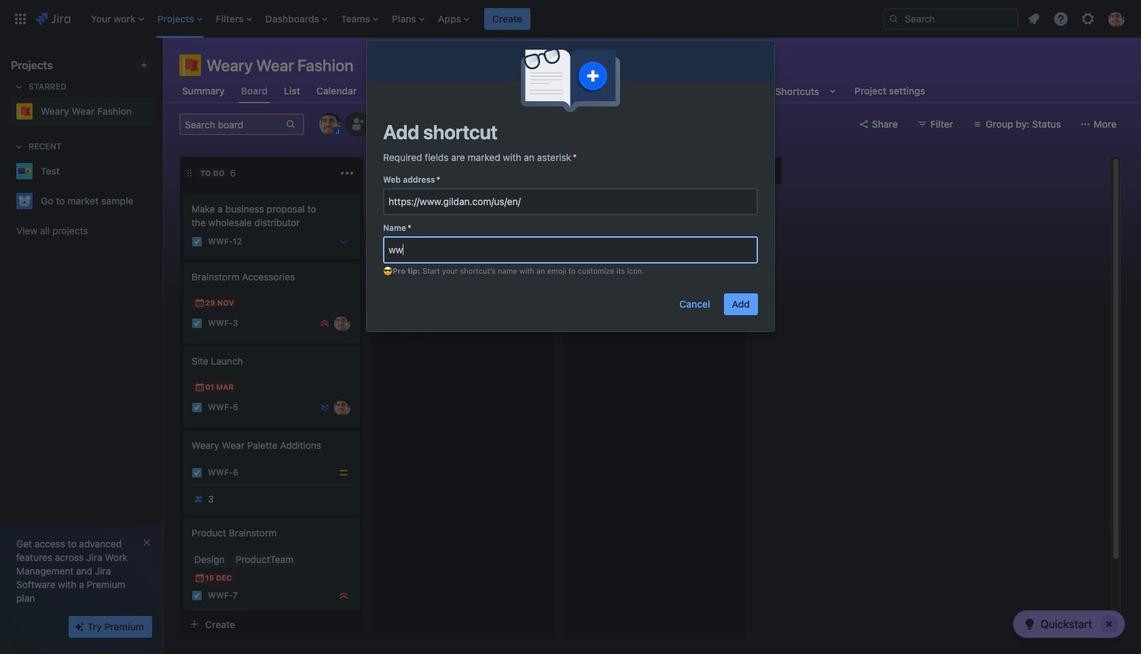 Task type: vqa. For each thing, say whether or not it's contained in the screenshot.
lowest image the James Peterson Image
yes



Task type: locate. For each thing, give the bounding box(es) containing it.
1 vertical spatial task image
[[192, 467, 202, 478]]

1 vertical spatial task image
[[192, 402, 202, 413]]

None search field
[[883, 8, 1019, 30]]

1 horizontal spatial james peterson image
[[526, 285, 542, 302]]

0 vertical spatial task image
[[192, 318, 202, 329]]

5 list item from the left
[[337, 0, 382, 38]]

james peterson image down e.g. atlassian website field
[[526, 285, 542, 302]]

task image for low icon
[[192, 236, 202, 247]]

1 task image from the top
[[192, 318, 202, 329]]

check image
[[1022, 616, 1038, 632]]

3 task image from the top
[[192, 590, 202, 601]]

highest image
[[319, 318, 330, 329]]

2 list item from the left
[[153, 0, 206, 38]]

1 vertical spatial james peterson image
[[334, 315, 351, 332]]

james peterson image
[[334, 399, 351, 416]]

0 vertical spatial james peterson image
[[526, 285, 542, 302]]

list item
[[87, 0, 148, 38], [153, 0, 206, 38], [212, 0, 256, 38], [261, 0, 332, 38], [337, 0, 382, 38], [388, 0, 429, 38], [434, 0, 473, 38], [484, 0, 531, 38]]

0 horizontal spatial list
[[84, 0, 872, 38]]

2 task image from the top
[[192, 467, 202, 478]]

show subtasks image
[[225, 609, 241, 626]]

3 list item from the left
[[212, 0, 256, 38]]

lowest image
[[319, 402, 330, 413]]

james peterson image right highest icon
[[334, 315, 351, 332]]

list
[[84, 0, 872, 38], [1022, 6, 1133, 31]]

task image
[[192, 318, 202, 329], [192, 402, 202, 413]]

due date: 15 december 2023 image
[[194, 573, 205, 584], [194, 573, 205, 584]]

dialog
[[367, 41, 774, 331]]

0 horizontal spatial james peterson image
[[334, 315, 351, 332]]

due date: 29 november 2023 image
[[194, 298, 205, 308], [194, 298, 205, 308]]

0 vertical spatial task image
[[192, 236, 202, 247]]

highest image
[[338, 590, 349, 601]]

tab list
[[171, 79, 936, 103]]

jira image
[[35, 11, 70, 27], [35, 11, 70, 27]]

close premium upgrade banner image
[[141, 537, 152, 548]]

1 task image from the top
[[192, 236, 202, 247]]

1 list item from the left
[[87, 0, 148, 38]]

collapse starred projects image
[[11, 79, 27, 95]]

dismiss quickstart image
[[1099, 613, 1120, 635]]

due date: 01 march 2024 image
[[194, 382, 205, 393], [194, 382, 205, 393]]

2 vertical spatial task image
[[192, 590, 202, 601]]

due date: 29 february 2024 image
[[386, 268, 397, 279], [386, 268, 397, 279]]

6 list item from the left
[[388, 0, 429, 38]]

james peterson image
[[526, 285, 542, 302], [334, 315, 351, 332]]

primary element
[[8, 0, 872, 38]]

task image
[[192, 236, 202, 247], [192, 467, 202, 478], [192, 590, 202, 601]]

low image
[[338, 236, 349, 247]]

2 task image from the top
[[192, 402, 202, 413]]

banner
[[0, 0, 1141, 38]]



Task type: describe. For each thing, give the bounding box(es) containing it.
8 list item from the left
[[484, 0, 531, 38]]

create column image
[[760, 162, 776, 179]]

e.g. http://www.atlassian.com url field
[[385, 190, 757, 214]]

search image
[[889, 13, 899, 24]]

Search field
[[883, 8, 1019, 30]]

7 list item from the left
[[434, 0, 473, 38]]

task image for lowest 'icon'
[[192, 402, 202, 413]]

4 list item from the left
[[261, 0, 332, 38]]

task image for highest image at left
[[192, 590, 202, 601]]

Search board text field
[[181, 115, 284, 134]]

collapse recent projects image
[[11, 139, 27, 155]]

1 horizontal spatial list
[[1022, 6, 1133, 31]]

task image for highest icon
[[192, 318, 202, 329]]

medium image
[[338, 467, 349, 478]]

e.g. Atlassian website field
[[385, 238, 757, 262]]

add people image
[[349, 116, 365, 132]]

task image for medium image
[[192, 467, 202, 478]]



